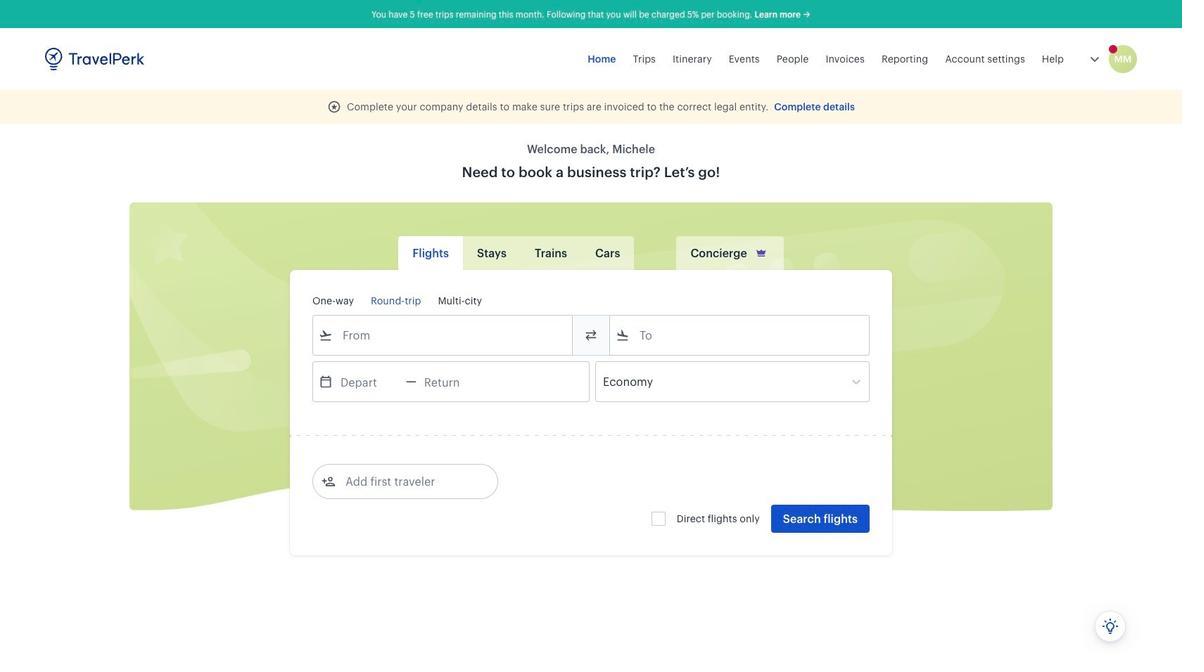 Task type: locate. For each thing, give the bounding box(es) containing it.
Return text field
[[417, 363, 490, 402]]



Task type: vqa. For each thing, say whether or not it's contained in the screenshot.
Depart FIELD
no



Task type: describe. For each thing, give the bounding box(es) containing it.
From search field
[[333, 325, 554, 347]]

Add first traveler search field
[[336, 471, 482, 493]]

To search field
[[630, 325, 851, 347]]

Depart text field
[[333, 363, 406, 402]]



